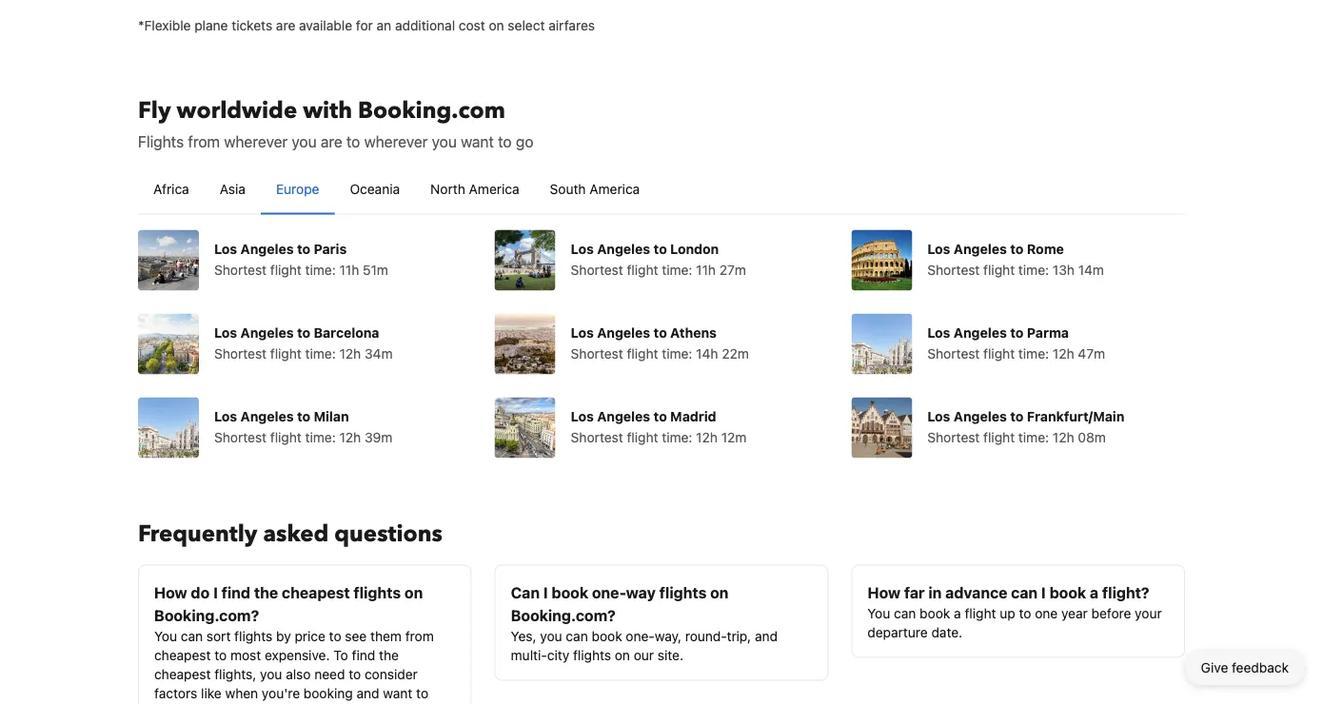 Task type: locate. For each thing, give the bounding box(es) containing it.
11h
[[340, 262, 359, 278], [696, 262, 716, 278]]

america inside button
[[590, 181, 640, 197]]

flight inside los angeles to paris shortest flight time: 11h 51m
[[270, 262, 302, 278]]

time: inside los angeles to london shortest flight time: 11h 27m
[[662, 262, 693, 278]]

angeles for frankfurt/main
[[954, 409, 1007, 425]]

are down with
[[321, 133, 343, 151]]

trip,
[[727, 629, 752, 645]]

los right los angeles to barcelona image on the left
[[214, 325, 237, 341]]

12h inside los angeles to madrid shortest flight time: 12h 12m
[[696, 430, 718, 446]]

america right south
[[590, 181, 640, 197]]

1 i from the left
[[213, 584, 218, 602]]

flight left 08m
[[984, 430, 1015, 446]]

flight inside los angeles to athens shortest flight time: 14h 22m
[[627, 346, 659, 362]]

wherever
[[224, 133, 288, 151], [364, 133, 428, 151]]

europe button
[[261, 165, 335, 214]]

shortest inside los angeles to athens shortest flight time: 14h 22m
[[571, 346, 623, 362]]

shortest right los angeles to paris "image"
[[214, 262, 267, 278]]

los angeles to rome shortest flight time: 13h 14m
[[928, 241, 1105, 278]]

time: down rome
[[1019, 262, 1050, 278]]

flight left 13h
[[984, 262, 1015, 278]]

frankfurt/main
[[1027, 409, 1125, 425]]

11h down london
[[696, 262, 716, 278]]

yes,
[[511, 629, 537, 645]]

time:
[[305, 262, 336, 278], [662, 262, 693, 278], [1019, 262, 1050, 278], [305, 346, 336, 362], [662, 346, 693, 362], [1019, 346, 1050, 362], [305, 430, 336, 446], [662, 430, 693, 446], [1019, 430, 1050, 446]]

los right los angeles to madrid image
[[571, 409, 594, 425]]

from inside how do i find the cheapest flights on booking.com? you can sort flights by price to see them from cheapest to most expensive. to find the cheapest flights, you also need to consider factors like when you're booking and want
[[405, 629, 434, 645]]

time: down athens
[[662, 346, 693, 362]]

1 horizontal spatial 11h
[[696, 262, 716, 278]]

los angeles to paris shortest flight time: 11h 51m
[[214, 241, 389, 278]]

one-
[[592, 584, 626, 602], [626, 629, 655, 645]]

are
[[276, 18, 296, 33], [321, 133, 343, 151]]

north
[[431, 181, 466, 197]]

consider
[[365, 667, 418, 683]]

to left madrid
[[654, 409, 667, 425]]

time: inside los angeles to barcelona shortest flight time: 12h 34m
[[305, 346, 336, 362]]

can up city
[[566, 629, 588, 645]]

shortest right los angeles to barcelona image on the left
[[214, 346, 267, 362]]

flight inside los angeles to madrid shortest flight time: 12h 12m
[[627, 430, 659, 446]]

time: inside los angeles to athens shortest flight time: 14h 22m
[[662, 346, 693, 362]]

i right do
[[213, 584, 218, 602]]

rome
[[1027, 241, 1065, 257]]

shortest for los angeles to london shortest flight time: 11h 27m
[[571, 262, 623, 278]]

before
[[1092, 606, 1132, 622]]

how left far
[[868, 584, 901, 602]]

and inside 'can i book one-way flights on booking.com? yes, you can book one-way, round-trip, and multi-city flights on our site.'
[[755, 629, 778, 645]]

flight inside los angeles to milan shortest flight time: 12h 39m
[[270, 430, 302, 446]]

angeles inside the los angeles to parma shortest flight time: 12h 47m
[[954, 325, 1007, 341]]

i inside 'can i book one-way flights on booking.com? yes, you can book one-way, round-trip, and multi-city flights on our site.'
[[544, 584, 548, 602]]

oceania
[[350, 181, 400, 197]]

1 vertical spatial and
[[357, 686, 380, 702]]

america for south america
[[590, 181, 640, 197]]

flight up los angeles to milan shortest flight time: 12h 39m
[[270, 346, 302, 362]]

time: for milan
[[305, 430, 336, 446]]

0 vertical spatial you
[[868, 606, 891, 622]]

11h inside los angeles to paris shortest flight time: 11h 51m
[[340, 262, 359, 278]]

1 vertical spatial find
[[352, 648, 375, 664]]

los inside los angeles to madrid shortest flight time: 12h 12m
[[571, 409, 594, 425]]

angeles for athens
[[597, 325, 651, 341]]

on left our
[[615, 648, 630, 664]]

on down questions
[[405, 584, 423, 602]]

angeles for parma
[[954, 325, 1007, 341]]

angeles left athens
[[597, 325, 651, 341]]

08m
[[1078, 430, 1107, 446]]

time: down parma in the top right of the page
[[1019, 346, 1050, 362]]

you inside how do i find the cheapest flights on booking.com? you can sort flights by price to see them from cheapest to most expensive. to find the cheapest flights, you also need to consider factors like when you're booking and want
[[260, 667, 282, 683]]

to inside los angeles to rome shortest flight time: 13h 14m
[[1011, 241, 1024, 257]]

2 how from the left
[[868, 584, 901, 602]]

12h
[[340, 346, 361, 362], [1053, 346, 1075, 362], [340, 430, 361, 446], [696, 430, 718, 446], [1053, 430, 1075, 446]]

2 11h from the left
[[696, 262, 716, 278]]

time: inside los angeles to rome shortest flight time: 13h 14m
[[1019, 262, 1050, 278]]

the
[[254, 584, 278, 602], [379, 648, 399, 664]]

0 horizontal spatial and
[[357, 686, 380, 702]]

12h down parma in the top right of the page
[[1053, 346, 1075, 362]]

can
[[511, 584, 540, 602]]

angeles
[[241, 241, 294, 257], [597, 241, 651, 257], [954, 241, 1007, 257], [241, 325, 294, 341], [597, 325, 651, 341], [954, 325, 1007, 341], [241, 409, 294, 425], [597, 409, 651, 425], [954, 409, 1007, 425]]

0 horizontal spatial from
[[188, 133, 220, 151]]

shortest for los angeles to rome shortest flight time: 13h 14m
[[928, 262, 980, 278]]

the up consider in the bottom of the page
[[379, 648, 399, 664]]

want
[[461, 133, 494, 151]]

1 vertical spatial the
[[379, 648, 399, 664]]

multi-
[[511, 648, 547, 664]]

angeles inside los angeles to athens shortest flight time: 14h 22m
[[597, 325, 651, 341]]

shortest inside los angeles to milan shortest flight time: 12h 39m
[[214, 430, 267, 446]]

angeles down the los angeles to parma shortest flight time: 12h 47m
[[954, 409, 1007, 425]]

0 horizontal spatial i
[[213, 584, 218, 602]]

angeles inside los angeles to frankfurt/main shortest flight time: 12h 08m
[[954, 409, 1007, 425]]

los inside los angeles to barcelona shortest flight time: 12h 34m
[[214, 325, 237, 341]]

los inside los angeles to milan shortest flight time: 12h 39m
[[214, 409, 237, 425]]

angeles inside los angeles to madrid shortest flight time: 12h 12m
[[597, 409, 651, 425]]

los inside los angeles to frankfurt/main shortest flight time: 12h 08m
[[928, 409, 951, 425]]

time: inside los angeles to frankfurt/main shortest flight time: 12h 08m
[[1019, 430, 1050, 446]]

angeles inside los angeles to milan shortest flight time: 12h 39m
[[241, 409, 294, 425]]

how
[[154, 584, 187, 602], [868, 584, 901, 602]]

by
[[276, 629, 291, 645]]

51m
[[363, 262, 389, 278]]

time: inside the los angeles to parma shortest flight time: 12h 47m
[[1019, 346, 1050, 362]]

find right do
[[222, 584, 250, 602]]

shortest inside los angeles to paris shortest flight time: 11h 51m
[[214, 262, 267, 278]]

1 booking.com? from the left
[[154, 607, 259, 625]]

questions
[[335, 520, 443, 551]]

parma
[[1027, 325, 1069, 341]]

additional
[[395, 18, 455, 33]]

wherever down the booking.com
[[364, 133, 428, 151]]

12h down barcelona
[[340, 346, 361, 362]]

time: down frankfurt/main
[[1019, 430, 1050, 446]]

flight inside los angeles to london shortest flight time: 11h 27m
[[627, 262, 659, 278]]

flight down advance
[[965, 606, 997, 622]]

1 11h from the left
[[340, 262, 359, 278]]

shortest inside los angeles to frankfurt/main shortest flight time: 12h 08m
[[928, 430, 980, 446]]

flight left 14h
[[627, 346, 659, 362]]

1 horizontal spatial wherever
[[364, 133, 428, 151]]

1 horizontal spatial america
[[590, 181, 640, 197]]

you
[[868, 606, 891, 622], [154, 629, 177, 645]]

angeles for barcelona
[[241, 325, 294, 341]]

shortest right los angeles to madrid image
[[571, 430, 623, 446]]

a up before
[[1090, 584, 1099, 602]]

the up by
[[254, 584, 278, 602]]

flight for madrid
[[627, 430, 659, 446]]

0 horizontal spatial find
[[222, 584, 250, 602]]

1 vertical spatial a
[[954, 606, 962, 622]]

2 booking.com? from the left
[[511, 607, 616, 625]]

los inside los angeles to rome shortest flight time: 13h 14m
[[928, 241, 951, 257]]

angeles inside los angeles to rome shortest flight time: 13h 14m
[[954, 241, 1007, 257]]

los for los angeles to athens shortest flight time: 14h 22m
[[571, 325, 594, 341]]

booking.com? up city
[[511, 607, 616, 625]]

you inside "how far in advance can i book a flight? you can book a flight up to one year before your departure date."
[[868, 606, 891, 622]]

shortest inside los angeles to rome shortest flight time: 13h 14m
[[928, 262, 980, 278]]

angeles inside los angeles to paris shortest flight time: 11h 51m
[[241, 241, 294, 257]]

africa
[[153, 181, 189, 197]]

asked
[[263, 520, 329, 551]]

tab list
[[138, 165, 1186, 216]]

to left rome
[[1011, 241, 1024, 257]]

los for los angeles to paris shortest flight time: 11h 51m
[[214, 241, 237, 257]]

los right the los angeles to parma image
[[928, 325, 951, 341]]

1 vertical spatial are
[[321, 133, 343, 151]]

12h inside the los angeles to parma shortest flight time: 12h 47m
[[1053, 346, 1075, 362]]

0 vertical spatial find
[[222, 584, 250, 602]]

america for north america
[[469, 181, 520, 197]]

up
[[1000, 606, 1016, 622]]

book up the "year"
[[1050, 584, 1087, 602]]

12h down madrid
[[696, 430, 718, 446]]

los angeles to barcelona shortest flight time: 12h 34m
[[214, 325, 393, 362]]

shortest inside los angeles to london shortest flight time: 11h 27m
[[571, 262, 623, 278]]

0 horizontal spatial america
[[469, 181, 520, 197]]

angeles down south america button
[[597, 241, 651, 257]]

12h inside los angeles to milan shortest flight time: 12h 39m
[[340, 430, 361, 446]]

0 vertical spatial from
[[188, 133, 220, 151]]

can
[[1012, 584, 1038, 602], [894, 606, 917, 622], [181, 629, 203, 645], [566, 629, 588, 645]]

i right "can"
[[544, 584, 548, 602]]

you inside how do i find the cheapest flights on booking.com? you can sort flights by price to see them from cheapest to most expensive. to find the cheapest flights, you also need to consider factors like when you're booking and want
[[154, 629, 177, 645]]

los angeles to rome image
[[852, 230, 913, 291]]

also
[[286, 667, 311, 683]]

shortest for los angeles to madrid shortest flight time: 12h 12m
[[571, 430, 623, 446]]

11h left 51m
[[340, 262, 359, 278]]

time: inside los angeles to madrid shortest flight time: 12h 12m
[[662, 430, 693, 446]]

you inside 'can i book one-way flights on booking.com? yes, you can book one-way, round-trip, and multi-city flights on our site.'
[[540, 629, 563, 645]]

time: for barcelona
[[305, 346, 336, 362]]

can inside 'can i book one-way flights on booking.com? yes, you can book one-way, round-trip, and multi-city flights on our site.'
[[566, 629, 588, 645]]

los for los angeles to parma shortest flight time: 12h 47m
[[928, 325, 951, 341]]

flight inside los angeles to frankfurt/main shortest flight time: 12h 08m
[[984, 430, 1015, 446]]

are inside fly worldwide with booking.com flights from wherever you are to wherever you want to go
[[321, 133, 343, 151]]

flight for milan
[[270, 430, 302, 446]]

flights right way
[[660, 584, 707, 602]]

can left sort on the bottom left
[[181, 629, 203, 645]]

flight up los angeles to athens shortest flight time: 14h 22m
[[627, 262, 659, 278]]

flights
[[354, 584, 401, 602], [660, 584, 707, 602], [234, 629, 273, 645], [573, 648, 611, 664]]

angeles for rome
[[954, 241, 1007, 257]]

our
[[634, 648, 654, 664]]

flights right city
[[573, 648, 611, 664]]

angeles left madrid
[[597, 409, 651, 425]]

flight inside los angeles to rome shortest flight time: 13h 14m
[[984, 262, 1015, 278]]

are right tickets
[[276, 18, 296, 33]]

los angeles to frankfurt/main image
[[852, 398, 913, 459]]

expensive.
[[265, 648, 330, 664]]

to inside los angeles to london shortest flight time: 11h 27m
[[654, 241, 667, 257]]

0 horizontal spatial the
[[254, 584, 278, 602]]

you down with
[[292, 133, 317, 151]]

39m
[[365, 430, 393, 446]]

los angeles to athens shortest flight time: 14h 22m
[[571, 325, 749, 362]]

shortest inside los angeles to barcelona shortest flight time: 12h 34m
[[214, 346, 267, 362]]

to right up
[[1019, 606, 1032, 622]]

book down in
[[920, 606, 951, 622]]

1 horizontal spatial from
[[405, 629, 434, 645]]

0 horizontal spatial 11h
[[340, 262, 359, 278]]

to left london
[[654, 241, 667, 257]]

from right flights
[[188, 133, 220, 151]]

america inside 'button'
[[469, 181, 520, 197]]

angeles for london
[[597, 241, 651, 257]]

los inside the los angeles to parma shortest flight time: 12h 47m
[[928, 325, 951, 341]]

paris
[[314, 241, 347, 257]]

booking.com? down do
[[154, 607, 259, 625]]

america right north
[[469, 181, 520, 197]]

flight inside the los angeles to parma shortest flight time: 12h 47m
[[984, 346, 1015, 362]]

available
[[299, 18, 352, 33]]

to left frankfurt/main
[[1011, 409, 1024, 425]]

to inside los angeles to barcelona shortest flight time: 12h 34m
[[297, 325, 311, 341]]

angeles left paris on the top of the page
[[241, 241, 294, 257]]

1 horizontal spatial how
[[868, 584, 901, 602]]

0 horizontal spatial are
[[276, 18, 296, 33]]

tab list containing africa
[[138, 165, 1186, 216]]

0 vertical spatial the
[[254, 584, 278, 602]]

how far in advance can i book a flight? you can book a flight up to one year before your departure date.
[[868, 584, 1163, 641]]

shortest
[[214, 262, 267, 278], [571, 262, 623, 278], [928, 262, 980, 278], [214, 346, 267, 362], [571, 346, 623, 362], [928, 346, 980, 362], [214, 430, 267, 446], [571, 430, 623, 446], [928, 430, 980, 446]]

booking.com
[[358, 96, 506, 127]]

a up date.
[[954, 606, 962, 622]]

11h for 27m
[[696, 262, 716, 278]]

1 horizontal spatial booking.com?
[[511, 607, 616, 625]]

los angeles to athens image
[[495, 314, 556, 375]]

12h inside los angeles to frankfurt/main shortest flight time: 12h 08m
[[1053, 430, 1075, 446]]

can inside how do i find the cheapest flights on booking.com? you can sort flights by price to see them from cheapest to most expensive. to find the cheapest flights, you also need to consider factors like when you're booking and want
[[181, 629, 203, 645]]

time: inside los angeles to milan shortest flight time: 12h 39m
[[305, 430, 336, 446]]

shortest inside the los angeles to parma shortest flight time: 12h 47m
[[928, 346, 980, 362]]

1 america from the left
[[469, 181, 520, 197]]

12h inside los angeles to barcelona shortest flight time: 12h 34m
[[340, 346, 361, 362]]

fly worldwide with booking.com flights from wherever you are to wherever you want to go
[[138, 96, 534, 151]]

angeles left rome
[[954, 241, 1007, 257]]

1 vertical spatial from
[[405, 629, 434, 645]]

22m
[[722, 346, 749, 362]]

to left milan
[[297, 409, 311, 425]]

south america
[[550, 181, 640, 197]]

angeles left barcelona
[[241, 325, 294, 341]]

london
[[671, 241, 719, 257]]

1 horizontal spatial a
[[1090, 584, 1099, 602]]

give feedback button
[[1186, 651, 1305, 686]]

you
[[292, 133, 317, 151], [432, 133, 457, 151], [540, 629, 563, 645], [260, 667, 282, 683]]

north america button
[[415, 165, 535, 214]]

shortest for los angeles to frankfurt/main shortest flight time: 12h 08m
[[928, 430, 980, 446]]

2 i from the left
[[544, 584, 548, 602]]

los for los angeles to frankfurt/main shortest flight time: 12h 08m
[[928, 409, 951, 425]]

angeles inside los angeles to london shortest flight time: 11h 27m
[[597, 241, 651, 257]]

flight up los angeles to barcelona shortest flight time: 12h 34m
[[270, 262, 302, 278]]

los inside los angeles to paris shortest flight time: 11h 51m
[[214, 241, 237, 257]]

to left barcelona
[[297, 325, 311, 341]]

i inside how do i find the cheapest flights on booking.com? you can sort flights by price to see them from cheapest to most expensive. to find the cheapest flights, you also need to consider factors like when you're booking and want
[[213, 584, 218, 602]]

to
[[347, 133, 360, 151], [498, 133, 512, 151], [297, 241, 311, 257], [654, 241, 667, 257], [1011, 241, 1024, 257], [297, 325, 311, 341], [654, 325, 667, 341], [1011, 325, 1024, 341], [297, 409, 311, 425], [654, 409, 667, 425], [1011, 409, 1024, 425], [1019, 606, 1032, 622], [329, 629, 342, 645], [215, 648, 227, 664], [349, 667, 361, 683]]

los right los angeles to milan image
[[214, 409, 237, 425]]

angeles left parma in the top right of the page
[[954, 325, 1007, 341]]

from right them
[[405, 629, 434, 645]]

how inside how do i find the cheapest flights on booking.com? you can sort flights by price to see them from cheapest to most expensive. to find the cheapest flights, you also need to consider factors like when you're booking and want
[[154, 584, 187, 602]]

shortest right the los angeles to rome image in the top of the page
[[928, 262, 980, 278]]

can up the departure at the bottom of the page
[[894, 606, 917, 622]]

you for how far in advance can i book a flight?
[[868, 606, 891, 622]]

flights
[[138, 133, 184, 151]]

los angeles to barcelona image
[[138, 314, 199, 375]]

angeles for paris
[[241, 241, 294, 257]]

los angeles to london shortest flight time: 11h 27m
[[571, 241, 747, 278]]

0 vertical spatial are
[[276, 18, 296, 33]]

flight up los angeles to frankfurt/main shortest flight time: 12h 08m
[[984, 346, 1015, 362]]

2 wherever from the left
[[364, 133, 428, 151]]

los inside los angeles to london shortest flight time: 11h 27m
[[571, 241, 594, 257]]

to down with
[[347, 133, 360, 151]]

flight left 39m
[[270, 430, 302, 446]]

12h down milan
[[340, 430, 361, 446]]

1 vertical spatial cheapest
[[154, 648, 211, 664]]

11h inside los angeles to london shortest flight time: 11h 27m
[[696, 262, 716, 278]]

0 vertical spatial and
[[755, 629, 778, 645]]

can i book one-way flights on booking.com? yes, you can book one-way, round-trip, and multi-city flights on our site.
[[511, 584, 778, 664]]

to left parma in the top right of the page
[[1011, 325, 1024, 341]]

los right los angeles to london image
[[571, 241, 594, 257]]

find
[[222, 584, 250, 602], [352, 648, 375, 664]]

angeles inside los angeles to barcelona shortest flight time: 12h 34m
[[241, 325, 294, 341]]

book
[[552, 584, 589, 602], [1050, 584, 1087, 602], [920, 606, 951, 622], [592, 629, 623, 645]]

0 horizontal spatial you
[[154, 629, 177, 645]]

how inside "how far in advance can i book a flight? you can book a flight up to one year before your departure date."
[[868, 584, 901, 602]]

shortest right the los angeles to parma image
[[928, 346, 980, 362]]

1 horizontal spatial i
[[544, 584, 548, 602]]

flight
[[270, 262, 302, 278], [627, 262, 659, 278], [984, 262, 1015, 278], [270, 346, 302, 362], [627, 346, 659, 362], [984, 346, 1015, 362], [270, 430, 302, 446], [627, 430, 659, 446], [984, 430, 1015, 446], [965, 606, 997, 622]]

los right the los angeles to rome image in the top of the page
[[928, 241, 951, 257]]

shortest for los angeles to milan shortest flight time: 12h 39m
[[214, 430, 267, 446]]

to inside "how far in advance can i book a flight? you can book a flight up to one year before your departure date."
[[1019, 606, 1032, 622]]

time: down madrid
[[662, 430, 693, 446]]

shortest inside los angeles to madrid shortest flight time: 12h 12m
[[571, 430, 623, 446]]

flight inside los angeles to barcelona shortest flight time: 12h 34m
[[270, 346, 302, 362]]

i
[[213, 584, 218, 602], [544, 584, 548, 602], [1042, 584, 1046, 602]]

1 horizontal spatial and
[[755, 629, 778, 645]]

1 vertical spatial you
[[154, 629, 177, 645]]

angeles left milan
[[241, 409, 294, 425]]

los for los angeles to rome shortest flight time: 13h 14m
[[928, 241, 951, 257]]

shortest right los angeles to milan image
[[214, 430, 267, 446]]

*flexible
[[138, 18, 191, 33]]

shortest for los angeles to parma shortest flight time: 12h 47m
[[928, 346, 980, 362]]

flight left 12m
[[627, 430, 659, 446]]

to left paris on the top of the page
[[297, 241, 311, 257]]

and right 'trip,'
[[755, 629, 778, 645]]

you up you're
[[260, 667, 282, 683]]

12h down frankfurt/main
[[1053, 430, 1075, 446]]

1 horizontal spatial you
[[868, 606, 891, 622]]

1 horizontal spatial are
[[321, 133, 343, 151]]

and inside how do i find the cheapest flights on booking.com? you can sort flights by price to see them from cheapest to most expensive. to find the cheapest flights, you also need to consider factors like when you're booking and want
[[357, 686, 380, 702]]

los
[[214, 241, 237, 257], [571, 241, 594, 257], [928, 241, 951, 257], [214, 325, 237, 341], [571, 325, 594, 341], [928, 325, 951, 341], [214, 409, 237, 425], [571, 409, 594, 425], [928, 409, 951, 425]]

time: down london
[[662, 262, 693, 278]]

you left sort on the bottom left
[[154, 629, 177, 645]]

time: for athens
[[662, 346, 693, 362]]

booking.com?
[[154, 607, 259, 625], [511, 607, 616, 625]]

shortest right los angeles to athens image
[[571, 346, 623, 362]]

flight for parma
[[984, 346, 1015, 362]]

2 horizontal spatial i
[[1042, 584, 1046, 602]]

cheapest
[[282, 584, 350, 602], [154, 648, 211, 664], [154, 667, 211, 683]]

0 horizontal spatial wherever
[[224, 133, 288, 151]]

1 how from the left
[[154, 584, 187, 602]]

asia button
[[205, 165, 261, 214]]

34m
[[365, 346, 393, 362]]

and down consider in the bottom of the page
[[357, 686, 380, 702]]

0 horizontal spatial how
[[154, 584, 187, 602]]

frequently asked questions
[[138, 520, 443, 551]]

time: inside los angeles to paris shortest flight time: 11h 51m
[[305, 262, 336, 278]]

los right los angeles to paris "image"
[[214, 241, 237, 257]]

to inside los angeles to frankfurt/main shortest flight time: 12h 08m
[[1011, 409, 1024, 425]]

flights up them
[[354, 584, 401, 602]]

los inside los angeles to athens shortest flight time: 14h 22m
[[571, 325, 594, 341]]

on
[[489, 18, 504, 33], [405, 584, 423, 602], [711, 584, 729, 602], [615, 648, 630, 664]]

0 horizontal spatial booking.com?
[[154, 607, 259, 625]]

1 horizontal spatial find
[[352, 648, 375, 664]]

your
[[1135, 606, 1163, 622]]

on up round-
[[711, 584, 729, 602]]

3 i from the left
[[1042, 584, 1046, 602]]

advance
[[946, 584, 1008, 602]]

find down the see
[[352, 648, 375, 664]]

2 america from the left
[[590, 181, 640, 197]]

you up the departure at the bottom of the page
[[868, 606, 891, 622]]

can up up
[[1012, 584, 1038, 602]]

shortest right los angeles to frankfurt/main image
[[928, 430, 980, 446]]



Task type: vqa. For each thing, say whether or not it's contained in the screenshot.
the taxi to the bottom
no



Task type: describe. For each thing, give the bounding box(es) containing it.
angeles for milan
[[241, 409, 294, 425]]

date.
[[932, 625, 963, 641]]

to left the go
[[498, 133, 512, 151]]

flight for barcelona
[[270, 346, 302, 362]]

departure
[[868, 625, 928, 641]]

milan
[[314, 409, 349, 425]]

1 vertical spatial one-
[[626, 629, 655, 645]]

flight for frankfurt/main
[[984, 430, 1015, 446]]

year
[[1062, 606, 1088, 622]]

them
[[371, 629, 402, 645]]

los for los angeles to london shortest flight time: 11h 27m
[[571, 241, 594, 257]]

booking.com? inside 'can i book one-way flights on booking.com? yes, you can book one-way, round-trip, and multi-city flights on our site.'
[[511, 607, 616, 625]]

europe
[[276, 181, 320, 197]]

1 horizontal spatial the
[[379, 648, 399, 664]]

athens
[[671, 325, 717, 341]]

book left the way,
[[592, 629, 623, 645]]

site.
[[658, 648, 684, 664]]

to up to
[[329, 629, 342, 645]]

12h for 47m
[[1053, 346, 1075, 362]]

airfares
[[549, 18, 595, 33]]

fly
[[138, 96, 171, 127]]

to down sort on the bottom left
[[215, 648, 227, 664]]

47m
[[1078, 346, 1106, 362]]

los angeles to madrid shortest flight time: 12h 12m
[[571, 409, 747, 446]]

time: for madrid
[[662, 430, 693, 446]]

13h
[[1053, 262, 1075, 278]]

12h for 12m
[[696, 430, 718, 446]]

you down the booking.com
[[432, 133, 457, 151]]

for
[[356, 18, 373, 33]]

booking
[[304, 686, 353, 702]]

round-
[[685, 629, 727, 645]]

12h for 08m
[[1053, 430, 1075, 446]]

27m
[[720, 262, 747, 278]]

flight for rome
[[984, 262, 1015, 278]]

to inside los angeles to athens shortest flight time: 14h 22m
[[654, 325, 667, 341]]

how do i find the cheapest flights on booking.com? you can sort flights by price to see them from cheapest to most expensive. to find the cheapest flights, you also need to consider factors like when you're booking and want
[[154, 584, 434, 705]]

12h for 34m
[[340, 346, 361, 362]]

flights up 'most'
[[234, 629, 273, 645]]

from inside fly worldwide with booking.com flights from wherever you are to wherever you want to go
[[188, 133, 220, 151]]

los angeles to milan shortest flight time: 12h 39m
[[214, 409, 393, 446]]

los angeles to frankfurt/main shortest flight time: 12h 08m
[[928, 409, 1125, 446]]

need
[[315, 667, 345, 683]]

time: for paris
[[305, 262, 336, 278]]

flight?
[[1103, 584, 1150, 602]]

sort
[[207, 629, 231, 645]]

angeles for madrid
[[597, 409, 651, 425]]

los angeles to madrid image
[[495, 398, 556, 459]]

go
[[516, 133, 534, 151]]

14h
[[696, 346, 719, 362]]

12m
[[722, 430, 747, 446]]

flights,
[[215, 667, 257, 683]]

how for how far in advance can i book a flight?
[[868, 584, 901, 602]]

how for how do i find the cheapest flights on booking.com?
[[154, 584, 187, 602]]

north america
[[431, 181, 520, 197]]

most
[[230, 648, 261, 664]]

when
[[225, 686, 258, 702]]

can for on
[[181, 629, 203, 645]]

give
[[1202, 660, 1229, 676]]

los for los angeles to madrid shortest flight time: 12h 12m
[[571, 409, 594, 425]]

south
[[550, 181, 586, 197]]

shortest for los angeles to barcelona shortest flight time: 12h 34m
[[214, 346, 267, 362]]

plane
[[195, 18, 228, 33]]

on inside how do i find the cheapest flights on booking.com? you can sort flights by price to see them from cheapest to most expensive. to find the cheapest flights, you also need to consider factors like when you're booking and want
[[405, 584, 423, 602]]

africa button
[[138, 165, 205, 214]]

feedback
[[1232, 660, 1289, 676]]

los angeles to parma image
[[852, 314, 913, 375]]

with
[[303, 96, 352, 127]]

flight for london
[[627, 262, 659, 278]]

los for los angeles to milan shortest flight time: 12h 39m
[[214, 409, 237, 425]]

*flexible plane tickets are available for an additional cost on select airfares
[[138, 18, 595, 33]]

to inside los angeles to madrid shortest flight time: 12h 12m
[[654, 409, 667, 425]]

to inside los angeles to milan shortest flight time: 12h 39m
[[297, 409, 311, 425]]

11h for 51m
[[340, 262, 359, 278]]

far
[[905, 584, 925, 602]]

to right need
[[349, 667, 361, 683]]

0 vertical spatial one-
[[592, 584, 626, 602]]

los angeles to london image
[[495, 230, 556, 291]]

0 vertical spatial a
[[1090, 584, 1099, 602]]

in
[[929, 584, 942, 602]]

you're
[[262, 686, 300, 702]]

way
[[626, 584, 656, 602]]

on right cost
[[489, 18, 504, 33]]

one
[[1035, 606, 1058, 622]]

12h for 39m
[[340, 430, 361, 446]]

flight inside "how far in advance can i book a flight? you can book a flight up to one year before your departure date."
[[965, 606, 997, 622]]

cost
[[459, 18, 485, 33]]

0 horizontal spatial a
[[954, 606, 962, 622]]

i inside "how far in advance can i book a flight? you can book a flight up to one year before your departure date."
[[1042, 584, 1046, 602]]

2 vertical spatial cheapest
[[154, 667, 211, 683]]

to
[[334, 648, 348, 664]]

time: for london
[[662, 262, 693, 278]]

asia
[[220, 181, 246, 197]]

factors
[[154, 686, 197, 702]]

time: for parma
[[1019, 346, 1050, 362]]

14m
[[1079, 262, 1105, 278]]

book right "can"
[[552, 584, 589, 602]]

south america button
[[535, 165, 655, 214]]

way,
[[655, 629, 682, 645]]

can for booking.com?
[[566, 629, 588, 645]]

shortest for los angeles to athens shortest flight time: 14h 22m
[[571, 346, 623, 362]]

los angeles to parma shortest flight time: 12h 47m
[[928, 325, 1106, 362]]

give feedback
[[1202, 660, 1289, 676]]

to inside los angeles to paris shortest flight time: 11h 51m
[[297, 241, 311, 257]]

an
[[377, 18, 392, 33]]

city
[[547, 648, 570, 664]]

los angeles to paris image
[[138, 230, 199, 291]]

oceania button
[[335, 165, 415, 214]]

frequently
[[138, 520, 258, 551]]

time: for rome
[[1019, 262, 1050, 278]]

time: for frankfurt/main
[[1019, 430, 1050, 446]]

see
[[345, 629, 367, 645]]

los for los angeles to barcelona shortest flight time: 12h 34m
[[214, 325, 237, 341]]

tickets
[[232, 18, 273, 33]]

1 wherever from the left
[[224, 133, 288, 151]]

los angeles to milan image
[[138, 398, 199, 459]]

worldwide
[[177, 96, 297, 127]]

you for how do i find the cheapest flights on booking.com?
[[154, 629, 177, 645]]

like
[[201, 686, 222, 702]]

flight for athens
[[627, 346, 659, 362]]

madrid
[[671, 409, 717, 425]]

booking.com? inside how do i find the cheapest flights on booking.com? you can sort flights by price to see them from cheapest to most expensive. to find the cheapest flights, you also need to consider factors like when you're booking and want
[[154, 607, 259, 625]]

price
[[295, 629, 326, 645]]

shortest for los angeles to paris shortest flight time: 11h 51m
[[214, 262, 267, 278]]

0 vertical spatial cheapest
[[282, 584, 350, 602]]

to inside the los angeles to parma shortest flight time: 12h 47m
[[1011, 325, 1024, 341]]

can for a
[[894, 606, 917, 622]]

flight for paris
[[270, 262, 302, 278]]

barcelona
[[314, 325, 380, 341]]



